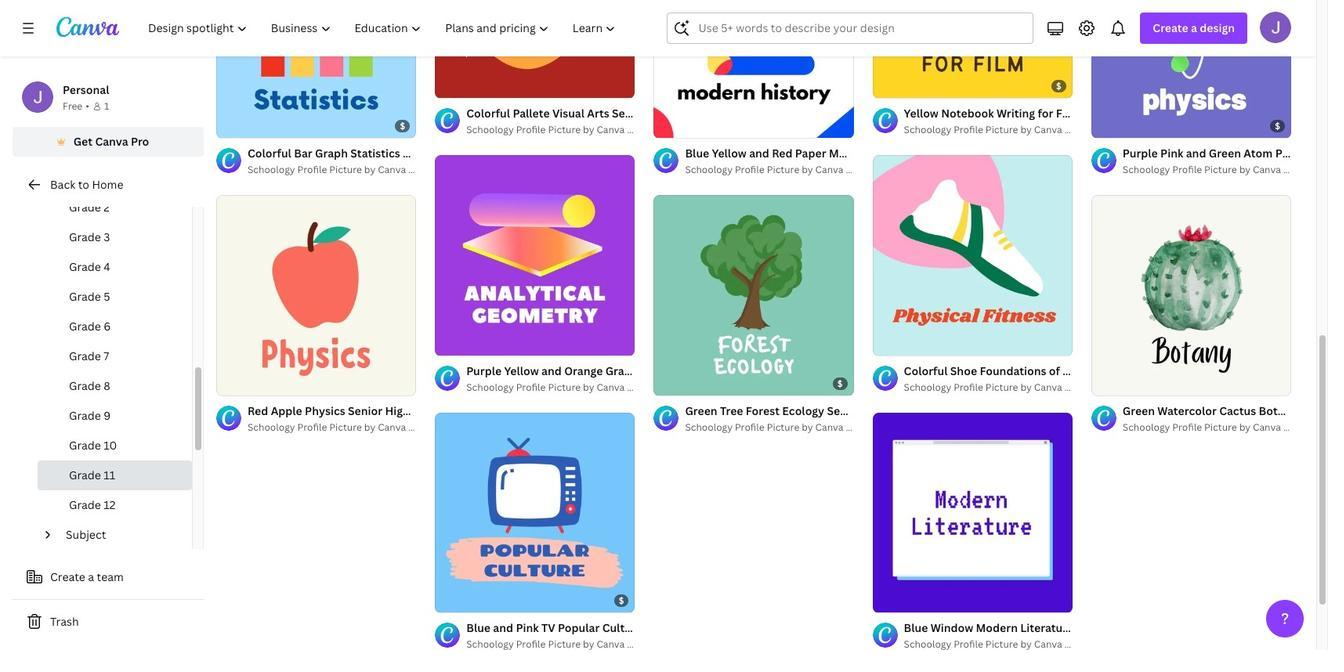 Task type: vqa. For each thing, say whether or not it's contained in the screenshot.
1st Grade from the bottom
yes



Task type: locate. For each thing, give the bounding box(es) containing it.
5 grade from the top
[[69, 319, 101, 334]]

schoology profile picture by canva creative studio for colorful bar graph statistics senior high schoology profile picture
[[248, 163, 479, 177]]

0 horizontal spatial a
[[88, 570, 94, 585]]

4 grade from the top
[[69, 289, 101, 304]]

red apple physics senior high schoology profile picture schoology profile picture by canva creative studio
[[248, 403, 547, 434]]

team
[[97, 570, 124, 585]]

0 vertical spatial create
[[1153, 20, 1189, 35]]

grade left 9 in the left bottom of the page
[[69, 408, 101, 423]]

schoology profile picture by canva creative studio for the purple yellow and orange gradient analytical geometry senior high schoology profile picture
[[467, 381, 697, 394]]

schoology profile picture by canva creative s link for purple pink and green atom physics senior high schoology profile picture
[[1123, 163, 1329, 178]]

s for green watercolor cactus botany senior high schoology profile picture's "schoology profile picture by canva creative s" link
[[1324, 421, 1329, 434]]

grade left 6 on the left of the page
[[69, 319, 101, 334]]

11 grade from the top
[[69, 498, 101, 513]]

0 vertical spatial schoology profile picture by canva creative s link
[[1123, 163, 1329, 178]]

0 vertical spatial a
[[1192, 20, 1198, 35]]

high
[[385, 403, 410, 418]]

grade left 12
[[69, 498, 101, 513]]

get canva pro button
[[13, 127, 204, 157]]

physics
[[305, 403, 345, 418]]

1 schoology profile picture by canva creative s link from the top
[[1123, 163, 1329, 178]]

6 grade from the top
[[69, 349, 101, 364]]

3 grade from the top
[[69, 259, 101, 274]]

create
[[1153, 20, 1189, 35], [50, 570, 85, 585]]

schoology
[[467, 123, 514, 137], [904, 123, 952, 137], [248, 163, 295, 177], [685, 163, 733, 177], [1123, 163, 1171, 177], [467, 381, 514, 394], [904, 381, 952, 394], [413, 403, 469, 418], [248, 421, 295, 434], [685, 421, 733, 434], [1123, 421, 1171, 434]]

schoology profile picture by canva creative studio
[[467, 123, 697, 137], [904, 123, 1135, 137], [248, 163, 479, 177], [685, 163, 916, 177], [467, 381, 697, 394], [904, 381, 1135, 394], [685, 421, 916, 434]]

profile
[[516, 123, 546, 137], [954, 123, 984, 137], [298, 163, 327, 177], [735, 163, 765, 177], [1173, 163, 1203, 177], [516, 381, 546, 394], [954, 381, 984, 394], [471, 403, 506, 418], [298, 421, 327, 434], [735, 421, 765, 434], [1173, 421, 1203, 434]]

schoology profile picture by canva creative studio link for green tree forest ecology senior high schoology profile picture
[[685, 420, 916, 436]]

s for purple pink and green atom physics senior high schoology profile picture "schoology profile picture by canva creative s" link
[[1324, 163, 1329, 177]]

grade for grade 3
[[69, 230, 101, 245]]

red apple physics senior high schoology profile picture link
[[248, 403, 547, 420]]

senior
[[348, 403, 383, 418]]

blue yellow and red paper modern history senior high schoology profile picture image
[[654, 0, 854, 138]]

grade left 7
[[69, 349, 101, 364]]

a
[[1192, 20, 1198, 35], [88, 570, 94, 585]]

by for colorful bar graph statistics senior high schoology profile picture
[[364, 163, 376, 177]]

grade left "2"
[[69, 200, 101, 215]]

by
[[583, 123, 595, 137], [1021, 123, 1032, 137], [364, 163, 376, 177], [802, 163, 813, 177], [1240, 163, 1251, 177], [583, 381, 595, 394], [1021, 381, 1032, 394], [364, 421, 376, 434], [802, 421, 813, 434], [1240, 421, 1251, 434]]

1 vertical spatial schoology profile picture by canva creative s link
[[1123, 420, 1329, 436]]

grade left '10'
[[69, 438, 101, 453]]

create a team
[[50, 570, 124, 585]]

1
[[104, 100, 109, 113]]

colorful pallete visual arts senior high schoology profile picture image
[[435, 0, 635, 98]]

grade left 11
[[69, 468, 101, 483]]

$ for blue and pink tv popular culture senior high schoology profile picture
[[619, 595, 624, 607]]

yellow notebook writing for film senior high schoology profile picture image
[[873, 0, 1073, 98]]

grade 9
[[69, 408, 111, 423]]

a inside button
[[88, 570, 94, 585]]

0 horizontal spatial create
[[50, 570, 85, 585]]

grade 11
[[69, 468, 115, 483]]

0 vertical spatial schoology profile picture by canva creative s
[[1123, 163, 1329, 177]]

create left design
[[1153, 20, 1189, 35]]

create inside dropdown button
[[1153, 20, 1189, 35]]

1 vertical spatial create
[[50, 570, 85, 585]]

None search field
[[668, 13, 1034, 44]]

0 vertical spatial s
[[1324, 163, 1329, 177]]

7 grade from the top
[[69, 379, 101, 394]]

grade for grade 10
[[69, 438, 101, 453]]

creative for colorful shoe foundations of physical fitness senior high schoology profile picture
[[1065, 381, 1103, 394]]

get canva pro
[[73, 134, 149, 149]]

green watercolor cactus botany senior high schoology profile picture image
[[1092, 196, 1292, 396]]

8 grade from the top
[[69, 408, 101, 423]]

schoology profile picture by canva creative s link for green watercolor cactus botany senior high schoology profile picture
[[1123, 420, 1329, 436]]

create for create a team
[[50, 570, 85, 585]]

a left team
[[88, 570, 94, 585]]

$ for green tree forest ecology senior high schoology profile picture
[[838, 378, 843, 389]]

back
[[50, 177, 75, 192]]

green tree forest ecology senior high schoology profile picture image
[[654, 196, 854, 396]]

$ for yellow notebook writing for film senior high schoology profile picture
[[1057, 80, 1062, 92]]

creative for colorful bar graph statistics senior high schoology profile picture
[[408, 163, 446, 177]]

1 vertical spatial schoology profile picture by canva creative s
[[1123, 421, 1329, 434]]

schoology profile picture by canva creative s
[[1123, 163, 1329, 177], [1123, 421, 1329, 434]]

2 schoology profile picture by canva creative s from the top
[[1123, 421, 1329, 434]]

studio
[[668, 123, 697, 137], [1105, 123, 1135, 137], [449, 163, 479, 177], [887, 163, 916, 177], [668, 381, 697, 394], [1105, 381, 1135, 394], [449, 421, 479, 434], [887, 421, 916, 434]]

grade 12
[[69, 498, 116, 513]]

2 grade from the top
[[69, 230, 101, 245]]

grade 4
[[69, 259, 110, 274]]

by for green watercolor cactus botany senior high schoology profile picture
[[1240, 421, 1251, 434]]

grade for grade 4
[[69, 259, 101, 274]]

2 schoology profile picture by canva creative s link from the top
[[1123, 420, 1329, 436]]

schoology profile picture by canva creative studio link for colorful shoe foundations of physical fitness senior high schoology profile picture
[[904, 380, 1135, 396]]

9 grade from the top
[[69, 438, 101, 453]]

trash link
[[13, 607, 204, 638]]

1 vertical spatial s
[[1324, 421, 1329, 434]]

1 horizontal spatial a
[[1192, 20, 1198, 35]]

red
[[248, 403, 268, 418]]

picture
[[548, 123, 581, 137], [986, 123, 1019, 137], [329, 163, 362, 177], [767, 163, 800, 177], [1205, 163, 1238, 177], [548, 381, 581, 394], [986, 381, 1019, 394], [509, 403, 547, 418], [329, 421, 362, 434], [767, 421, 800, 434], [1205, 421, 1238, 434]]

a left design
[[1192, 20, 1198, 35]]

grade for grade 5
[[69, 289, 101, 304]]

grade for grade 2
[[69, 200, 101, 215]]

schoology profile picture by canva creative studio link
[[467, 123, 697, 138], [904, 123, 1135, 138], [248, 163, 479, 178], [685, 163, 916, 178], [467, 380, 697, 396], [904, 380, 1135, 396], [248, 420, 479, 436], [685, 420, 916, 436]]

back to home link
[[13, 169, 204, 201]]

schoology profile picture by canva creative studio link for the purple yellow and orange gradient analytical geometry senior high schoology profile picture
[[467, 380, 697, 396]]

1 grade from the top
[[69, 200, 101, 215]]

grade for grade 8
[[69, 379, 101, 394]]

grade left 5
[[69, 289, 101, 304]]

grade 5 link
[[38, 282, 192, 312]]

by inside red apple physics senior high schoology profile picture schoology profile picture by canva creative studio
[[364, 421, 376, 434]]

back to home
[[50, 177, 123, 192]]

a for team
[[88, 570, 94, 585]]

grade left 3
[[69, 230, 101, 245]]

2
[[104, 200, 110, 215]]

grade 6
[[69, 319, 111, 334]]

canva
[[597, 123, 625, 137], [1035, 123, 1063, 137], [95, 134, 128, 149], [378, 163, 406, 177], [816, 163, 844, 177], [1254, 163, 1282, 177], [597, 381, 625, 394], [1035, 381, 1063, 394], [378, 421, 406, 434], [816, 421, 844, 434], [1254, 421, 1282, 434]]

creative for purple pink and green atom physics senior high schoology profile picture
[[1284, 163, 1322, 177]]

grade 8
[[69, 379, 110, 394]]

create a design
[[1153, 20, 1236, 35]]

creative
[[627, 123, 665, 137], [1065, 123, 1103, 137], [408, 163, 446, 177], [846, 163, 884, 177], [1284, 163, 1322, 177], [627, 381, 665, 394], [1065, 381, 1103, 394], [408, 421, 446, 434], [846, 421, 884, 434], [1284, 421, 1322, 434]]

$
[[1057, 80, 1062, 92], [400, 120, 405, 132], [1276, 120, 1281, 132], [838, 378, 843, 389], [619, 595, 624, 607]]

grade left 8
[[69, 379, 101, 394]]

grade left the 4
[[69, 259, 101, 274]]

colorful bar graph statistics senior high schoology profile picture image
[[216, 0, 416, 138]]

10
[[104, 438, 117, 453]]

1 s from the top
[[1324, 163, 1329, 177]]

schoology profile picture by canva creative studio link for colorful bar graph statistics senior high schoology profile picture
[[248, 163, 479, 178]]

a for design
[[1192, 20, 1198, 35]]

colorful shoe foundations of physical fitness senior high schoology profile picture image
[[873, 156, 1073, 356]]

•
[[86, 100, 89, 113]]

create inside button
[[50, 570, 85, 585]]

grade for grade 6
[[69, 319, 101, 334]]

1 horizontal spatial create
[[1153, 20, 1189, 35]]

1 vertical spatial a
[[88, 570, 94, 585]]

by for yellow notebook writing for film senior high schoology profile picture
[[1021, 123, 1032, 137]]

canva inside button
[[95, 134, 128, 149]]

s
[[1324, 163, 1329, 177], [1324, 421, 1329, 434]]

5
[[104, 289, 110, 304]]

grade 6 link
[[38, 312, 192, 342]]

schoology profile picture by canva creative s for green watercolor cactus botany senior high schoology profile picture
[[1123, 421, 1329, 434]]

to
[[78, 177, 89, 192]]

grade
[[69, 200, 101, 215], [69, 230, 101, 245], [69, 259, 101, 274], [69, 289, 101, 304], [69, 319, 101, 334], [69, 349, 101, 364], [69, 379, 101, 394], [69, 408, 101, 423], [69, 438, 101, 453], [69, 468, 101, 483], [69, 498, 101, 513]]

schoology profile picture by canva creative s link
[[1123, 163, 1329, 178], [1123, 420, 1329, 436]]

1 schoology profile picture by canva creative s from the top
[[1123, 163, 1329, 177]]

create left team
[[50, 570, 85, 585]]

8
[[104, 379, 110, 394]]

10 grade from the top
[[69, 468, 101, 483]]

a inside dropdown button
[[1192, 20, 1198, 35]]

2 s from the top
[[1324, 421, 1329, 434]]



Task type: describe. For each thing, give the bounding box(es) containing it.
design
[[1200, 20, 1236, 35]]

12
[[104, 498, 116, 513]]

trash
[[50, 615, 79, 630]]

grade 10 link
[[38, 431, 192, 461]]

canva inside red apple physics senior high schoology profile picture schoology profile picture by canva creative studio
[[378, 421, 406, 434]]

6
[[104, 319, 111, 334]]

Search search field
[[699, 13, 1024, 43]]

studio inside red apple physics senior high schoology profile picture schoology profile picture by canva creative studio
[[449, 421, 479, 434]]

4
[[104, 259, 110, 274]]

schoology profile picture by canva creative s for purple pink and green atom physics senior high schoology profile picture
[[1123, 163, 1329, 177]]

jacob simon image
[[1261, 12, 1292, 43]]

grade 2 link
[[38, 193, 192, 223]]

blue window modern literature senior high schoology profile picture image
[[873, 413, 1073, 613]]

by for green tree forest ecology senior high schoology profile picture
[[802, 421, 813, 434]]

schoology profile picture by canva creative studio for colorful shoe foundations of physical fitness senior high schoology profile picture
[[904, 381, 1135, 394]]

creative for green tree forest ecology senior high schoology profile picture
[[846, 421, 884, 434]]

create a team button
[[13, 562, 204, 593]]

blue and pink tv popular culture senior high schoology profile picture image
[[435, 413, 635, 613]]

grade 2
[[69, 200, 110, 215]]

grade 12 link
[[38, 491, 192, 521]]

schoology profile picture by canva creative studio for green tree forest ecology senior high schoology profile picture
[[685, 421, 916, 434]]

grade for grade 7
[[69, 349, 101, 364]]

11
[[104, 468, 115, 483]]

free
[[63, 100, 83, 113]]

apple
[[271, 403, 302, 418]]

by for colorful shoe foundations of physical fitness senior high schoology profile picture
[[1021, 381, 1032, 394]]

schoology profile picture by canva creative studio link for yellow notebook writing for film senior high schoology profile picture
[[904, 123, 1135, 138]]

grade for grade 11
[[69, 468, 101, 483]]

grade 7
[[69, 349, 109, 364]]

7
[[104, 349, 109, 364]]

by for the purple yellow and orange gradient analytical geometry senior high schoology profile picture
[[583, 381, 595, 394]]

creative for yellow notebook writing for film senior high schoology profile picture
[[1065, 123, 1103, 137]]

grade for grade 12
[[69, 498, 101, 513]]

schoology profile picture by canva creative studio for yellow notebook writing for film senior high schoology profile picture
[[904, 123, 1135, 137]]

$ for colorful bar graph statistics senior high schoology profile picture
[[400, 120, 405, 132]]

grade 8 link
[[38, 372, 192, 401]]

top level navigation element
[[138, 13, 630, 44]]

free •
[[63, 100, 89, 113]]

by for purple pink and green atom physics senior high schoology profile picture
[[1240, 163, 1251, 177]]

red apple physics senior high schoology profile picture image
[[216, 196, 416, 396]]

purple pink and green atom physics senior high schoology profile picture image
[[1092, 0, 1292, 138]]

pro
[[131, 134, 149, 149]]

grade for grade 9
[[69, 408, 101, 423]]

creative inside red apple physics senior high schoology profile picture schoology profile picture by canva creative studio
[[408, 421, 446, 434]]

9
[[104, 408, 111, 423]]

grade 7 link
[[38, 342, 192, 372]]

subject
[[66, 528, 106, 543]]

grade 9 link
[[38, 401, 192, 431]]

personal
[[63, 82, 109, 97]]

schoology profile picture by canva creative studio link for the red apple physics senior high schoology profile picture
[[248, 420, 479, 436]]

get
[[73, 134, 93, 149]]

grade 5
[[69, 289, 110, 304]]

grade 4 link
[[38, 252, 192, 282]]

creative for green watercolor cactus botany senior high schoology profile picture
[[1284, 421, 1322, 434]]

$ for purple pink and green atom physics senior high schoology profile picture
[[1276, 120, 1281, 132]]

grade 3 link
[[38, 223, 192, 252]]

subject button
[[60, 521, 183, 550]]

grade 3
[[69, 230, 110, 245]]

3
[[104, 230, 110, 245]]

grade 10
[[69, 438, 117, 453]]

create a design button
[[1141, 13, 1248, 44]]

purple yellow and orange gradient analytical geometry senior high schoology profile picture image
[[435, 156, 635, 356]]

home
[[92, 177, 123, 192]]

create for create a design
[[1153, 20, 1189, 35]]

creative for the purple yellow and orange gradient analytical geometry senior high schoology profile picture
[[627, 381, 665, 394]]



